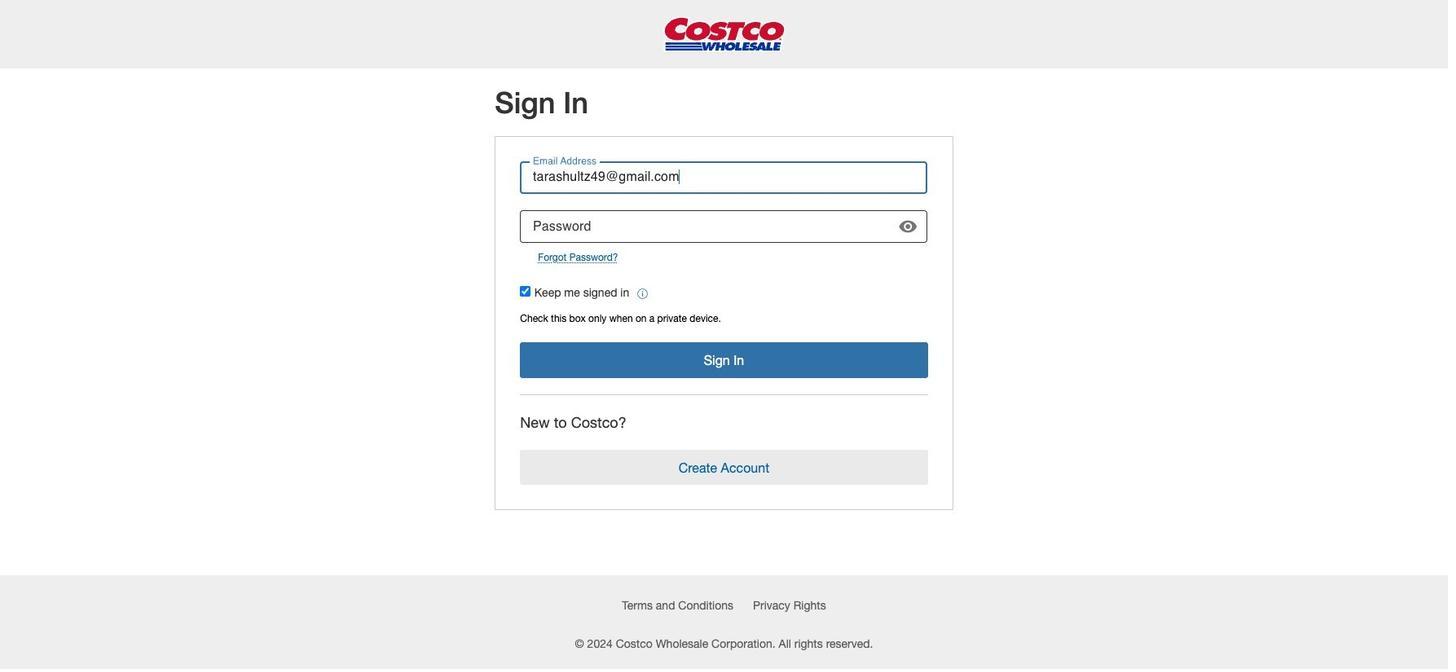 Task type: describe. For each thing, give the bounding box(es) containing it.
costco us homepage image
[[663, 16, 785, 52]]



Task type: locate. For each thing, give the bounding box(es) containing it.
None text field
[[520, 162, 928, 194]]

None password field
[[520, 211, 928, 243]]

None checkbox
[[520, 286, 531, 297]]



Task type: vqa. For each thing, say whether or not it's contained in the screenshot.
TEXT FIELD
yes



